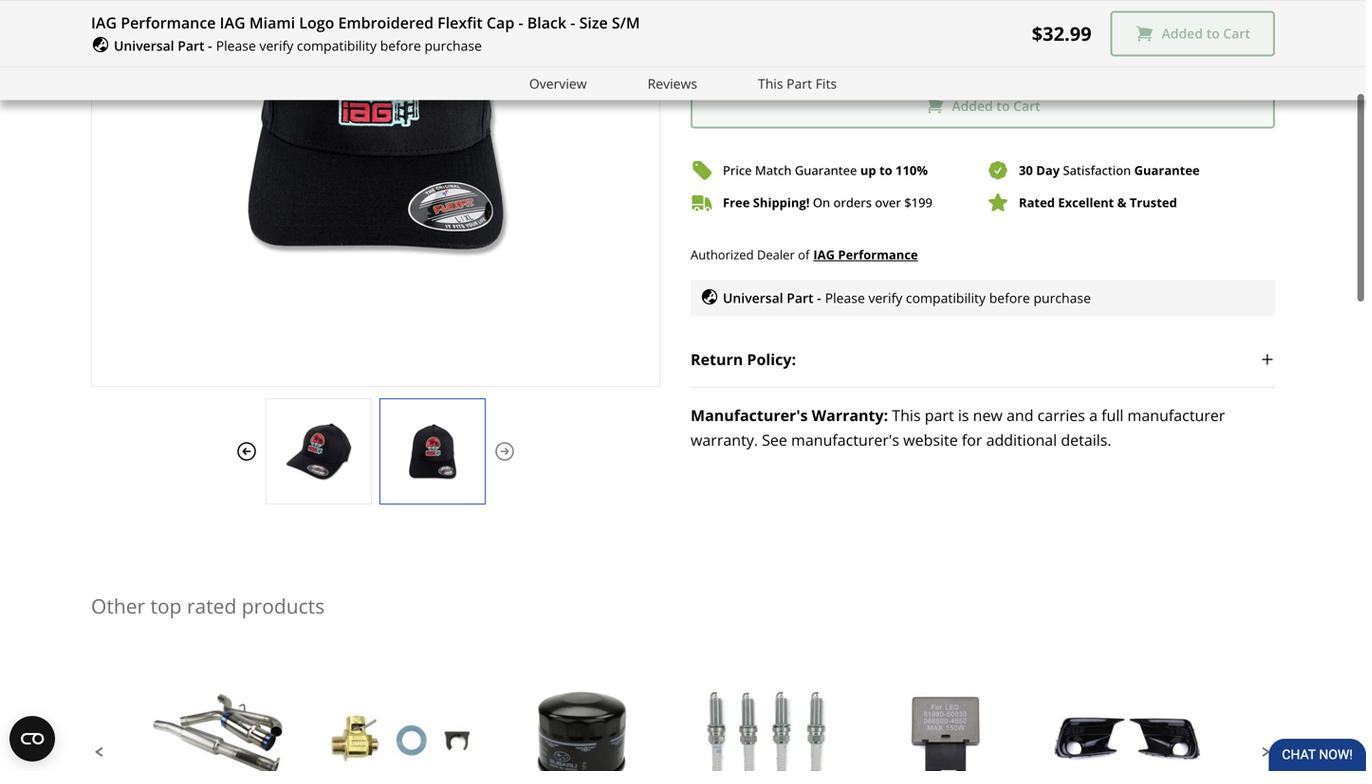 Task type: locate. For each thing, give the bounding box(es) containing it.
this for part
[[892, 396, 921, 417]]

1 horizontal spatial please
[[825, 280, 865, 298]]

compatibility down 'logo'
[[297, 37, 377, 55]]

day
[[1036, 153, 1060, 170]]

is
[[958, 396, 969, 417]]

iag performance link
[[813, 236, 918, 256]]

details.
[[1061, 421, 1112, 442]]

30 day satisfaction guarantee
[[1019, 153, 1200, 170]]

1 vertical spatial purchase
[[1034, 280, 1091, 298]]

0 horizontal spatial universal
[[114, 37, 174, 55]]

&
[[1117, 185, 1127, 202]]

0 horizontal spatial cart
[[1013, 88, 1040, 106]]

cart right the days
[[1223, 24, 1250, 42]]

universal part - please verify compatibility before purchase down 'logo'
[[114, 37, 482, 55]]

cart down the average time to ship: 2 business days
[[1013, 88, 1040, 106]]

0 vertical spatial this
[[758, 74, 783, 92]]

before up return policy: dropdown button
[[989, 280, 1030, 298]]

overview link
[[529, 73, 587, 94]]

s/m
[[612, 12, 640, 33]]

and
[[1007, 396, 1034, 417]]

0 horizontal spatial performance
[[121, 12, 216, 33]]

this left part
[[892, 396, 921, 417]]

embroidered
[[338, 12, 434, 33]]

added to cart right the days
[[1162, 24, 1250, 42]]

a
[[1089, 396, 1098, 417]]

dealer
[[757, 237, 795, 254]]

cart
[[1223, 24, 1250, 42], [1013, 88, 1040, 106]]

this
[[758, 74, 783, 92], [892, 396, 921, 417]]

1 vertical spatial universal part - please verify compatibility before purchase
[[723, 280, 1091, 298]]

compatibility
[[297, 37, 377, 55], [906, 280, 986, 298]]

added down time
[[952, 88, 993, 106]]

before
[[380, 37, 421, 55], [989, 280, 1030, 298]]

match
[[755, 153, 792, 170]]

iag miami logo hat - iagiag-app-2064sm, image
[[267, 410, 371, 477], [380, 410, 485, 477]]

to right the days
[[1206, 24, 1220, 42]]

0 vertical spatial universal part - please verify compatibility before purchase
[[114, 37, 482, 55]]

iag inside authorized dealer of iag performance
[[813, 238, 835, 255]]

cap
[[487, 12, 514, 33]]

guarantee
[[795, 153, 857, 170], [1134, 153, 1200, 170]]

guarantee up the trusted
[[1134, 153, 1200, 170]]

0 vertical spatial part
[[178, 37, 204, 55]]

1 vertical spatial verify
[[868, 280, 902, 298]]

$199
[[904, 185, 933, 202]]

part
[[925, 396, 954, 417]]

1 horizontal spatial before
[[989, 280, 1030, 298]]

0 vertical spatial compatibility
[[297, 37, 377, 55]]

this inside 'this part is new and carries a full manufacturer warranty. see manufacturer's website for additional details.'
[[892, 396, 921, 417]]

0 horizontal spatial added to cart
[[952, 88, 1040, 106]]

verify
[[259, 37, 293, 55], [868, 280, 902, 298]]

1 horizontal spatial performance
[[838, 238, 918, 255]]

this part fits
[[758, 74, 837, 92]]

1 horizontal spatial compatibility
[[906, 280, 986, 298]]

please down miami
[[216, 37, 256, 55]]

ship:
[[1012, 24, 1046, 45]]

performance
[[121, 12, 216, 33], [838, 238, 918, 255]]

1 horizontal spatial purchase
[[1034, 280, 1091, 298]]

0 horizontal spatial this
[[758, 74, 783, 92]]

time
[[958, 24, 990, 45]]

this for part
[[758, 74, 783, 92]]

business
[[1063, 24, 1124, 45]]

-
[[518, 12, 523, 33], [570, 12, 575, 33], [208, 37, 212, 55], [817, 280, 821, 298]]

0 vertical spatial verify
[[259, 37, 293, 55]]

1 horizontal spatial guarantee
[[1134, 153, 1200, 170]]

universal
[[114, 37, 174, 55], [723, 280, 783, 298]]

1 horizontal spatial added to cart
[[1162, 24, 1250, 42]]

0 vertical spatial added
[[1162, 24, 1203, 42]]

1 horizontal spatial universal part - please verify compatibility before purchase
[[723, 280, 1091, 298]]

added to cart down time
[[952, 88, 1040, 106]]

1 vertical spatial added to cart
[[952, 88, 1040, 106]]

excellent
[[1058, 185, 1114, 202]]

before down embroidered
[[380, 37, 421, 55]]

added to cart
[[1162, 24, 1250, 42], [952, 88, 1040, 106]]

this left fits
[[758, 74, 783, 92]]

2 guarantee from the left
[[1134, 153, 1200, 170]]

added
[[1162, 24, 1203, 42], [952, 88, 993, 106]]

this part is new and carries a full manufacturer warranty. see manufacturer's website for additional details.
[[691, 396, 1225, 442]]

part
[[178, 37, 204, 55], [787, 74, 812, 92], [787, 280, 814, 298]]

1 horizontal spatial iag miami logo hat - iagiag-app-2064sm, image
[[380, 410, 485, 477]]

2 iag miami logo hat - iagiag-app-2064sm, image from the left
[[380, 410, 485, 477]]

1 vertical spatial added
[[952, 88, 993, 106]]

on
[[813, 185, 830, 202]]

additional
[[986, 421, 1057, 442]]

0 horizontal spatial iag miami logo hat - iagiag-app-2064sm, image
[[267, 410, 371, 477]]

website
[[903, 421, 958, 442]]

manufacturer
[[1128, 396, 1225, 417]]

full
[[1102, 396, 1124, 417]]

1 vertical spatial please
[[825, 280, 865, 298]]

price
[[723, 153, 752, 170]]

0 horizontal spatial before
[[380, 37, 421, 55]]

of
[[798, 237, 810, 254]]

0 vertical spatial universal
[[114, 37, 174, 55]]

to
[[994, 24, 1008, 45], [1206, 24, 1220, 42], [997, 88, 1010, 106], [879, 153, 892, 170]]

1 vertical spatial part
[[787, 74, 812, 92]]

1 vertical spatial performance
[[838, 238, 918, 255]]

0 horizontal spatial iag
[[91, 12, 117, 33]]

$32.99
[[1032, 20, 1092, 46]]

please down iag performance link
[[825, 280, 865, 298]]

compatibility up return policy: dropdown button
[[906, 280, 986, 298]]

please
[[216, 37, 256, 55], [825, 280, 865, 298]]

added right the days
[[1162, 24, 1203, 42]]

1 vertical spatial cart
[[1013, 88, 1040, 106]]

free shipping! on orders over $199
[[723, 185, 933, 202]]

top
[[150, 584, 182, 611]]

added to cart button
[[1111, 11, 1275, 56], [691, 74, 1275, 120]]

reviews link
[[648, 73, 697, 94]]

free
[[723, 185, 750, 202]]

to right time
[[994, 24, 1008, 45]]

universal part - please verify compatibility before purchase down iag performance link
[[723, 280, 1091, 298]]

other
[[91, 584, 145, 611]]

overview
[[529, 74, 587, 92]]

0 horizontal spatial purchase
[[425, 37, 482, 55]]

1 horizontal spatial universal
[[723, 280, 783, 298]]

days
[[1128, 24, 1161, 45]]

0 horizontal spatial guarantee
[[795, 153, 857, 170]]

1 vertical spatial this
[[892, 396, 921, 417]]

verify down iag performance link
[[868, 280, 902, 298]]

2 horizontal spatial iag
[[813, 238, 835, 255]]

verify down miami
[[259, 37, 293, 55]]

110%
[[896, 153, 928, 170]]

authorized dealer of iag performance
[[691, 237, 918, 255]]

guarantee up free shipping! on orders over $199
[[795, 153, 857, 170]]

iag
[[91, 12, 117, 33], [220, 12, 245, 33], [813, 238, 835, 255]]

reviews
[[648, 74, 697, 92]]

0 vertical spatial please
[[216, 37, 256, 55]]

purchase
[[425, 37, 482, 55], [1034, 280, 1091, 298]]

return
[[691, 340, 743, 361]]

universal part - please verify compatibility before purchase
[[114, 37, 482, 55], [723, 280, 1091, 298]]

1 horizontal spatial this
[[892, 396, 921, 417]]

other top rated products
[[91, 584, 325, 611]]

1 horizontal spatial cart
[[1223, 24, 1250, 42]]



Task type: vqa. For each thing, say whether or not it's contained in the screenshot.
Satisfaction
yes



Task type: describe. For each thing, give the bounding box(es) containing it.
0 vertical spatial added to cart button
[[1111, 11, 1275, 56]]

return policy:
[[691, 340, 796, 361]]

policy:
[[747, 340, 796, 361]]

new
[[973, 396, 1003, 417]]

0 vertical spatial performance
[[121, 12, 216, 33]]

iag performance iag miami logo embroidered flexfit cap - black - size s/m
[[91, 12, 640, 33]]

miami
[[249, 12, 295, 33]]

satisfaction
[[1063, 153, 1131, 170]]

flexfit
[[438, 12, 483, 33]]

up
[[860, 153, 876, 170]]

30
[[1019, 153, 1033, 170]]

1 vertical spatial universal
[[723, 280, 783, 298]]

go to left image image
[[235, 432, 258, 454]]

authorized
[[691, 237, 754, 254]]

return policy: button
[[691, 323, 1275, 378]]

1 horizontal spatial verify
[[868, 280, 902, 298]]

see
[[762, 421, 787, 442]]

manufacturer's warranty:
[[691, 396, 888, 417]]

logo
[[299, 12, 334, 33]]

1 vertical spatial added to cart button
[[691, 74, 1275, 120]]

1 vertical spatial compatibility
[[906, 280, 986, 298]]

trusted
[[1130, 185, 1177, 202]]

performance inside authorized dealer of iag performance
[[838, 238, 918, 255]]

this part fits link
[[758, 73, 837, 94]]

2 vertical spatial part
[[787, 280, 814, 298]]

average
[[897, 24, 954, 45]]

0 horizontal spatial verify
[[259, 37, 293, 55]]

average time to ship: 2 business days
[[897, 24, 1161, 45]]

shipping!
[[753, 185, 810, 202]]

manufacturer's
[[791, 421, 899, 442]]

0 horizontal spatial compatibility
[[297, 37, 377, 55]]

fits
[[816, 74, 837, 92]]

0 horizontal spatial universal part - please verify compatibility before purchase
[[114, 37, 482, 55]]

2
[[1050, 24, 1059, 45]]

black
[[527, 12, 567, 33]]

open widget image
[[9, 716, 55, 762]]

rated
[[1019, 185, 1055, 202]]

0 vertical spatial cart
[[1223, 24, 1250, 42]]

price match guarantee up to 110%
[[723, 153, 928, 170]]

0 horizontal spatial added
[[952, 88, 993, 106]]

to right up
[[879, 153, 892, 170]]

1 guarantee from the left
[[795, 153, 857, 170]]

size
[[579, 12, 608, 33]]

0 horizontal spatial please
[[216, 37, 256, 55]]

to down the average time to ship: 2 business days
[[997, 88, 1010, 106]]

products
[[242, 584, 325, 611]]

manufacturer's
[[691, 396, 808, 417]]

rated excellent & trusted
[[1019, 185, 1177, 202]]

0 vertical spatial before
[[380, 37, 421, 55]]

over
[[875, 185, 901, 202]]

1 vertical spatial before
[[989, 280, 1030, 298]]

0 vertical spatial added to cart
[[1162, 24, 1250, 42]]

1 iag miami logo hat - iagiag-app-2064sm, image from the left
[[267, 410, 371, 477]]

warranty.
[[691, 421, 758, 442]]

orders
[[833, 185, 872, 202]]

carries
[[1038, 396, 1085, 417]]

0 vertical spatial purchase
[[425, 37, 482, 55]]

1 horizontal spatial added
[[1162, 24, 1203, 42]]

warranty:
[[812, 396, 888, 417]]

rated
[[187, 584, 237, 611]]

1 horizontal spatial iag
[[220, 12, 245, 33]]

for
[[962, 421, 982, 442]]



